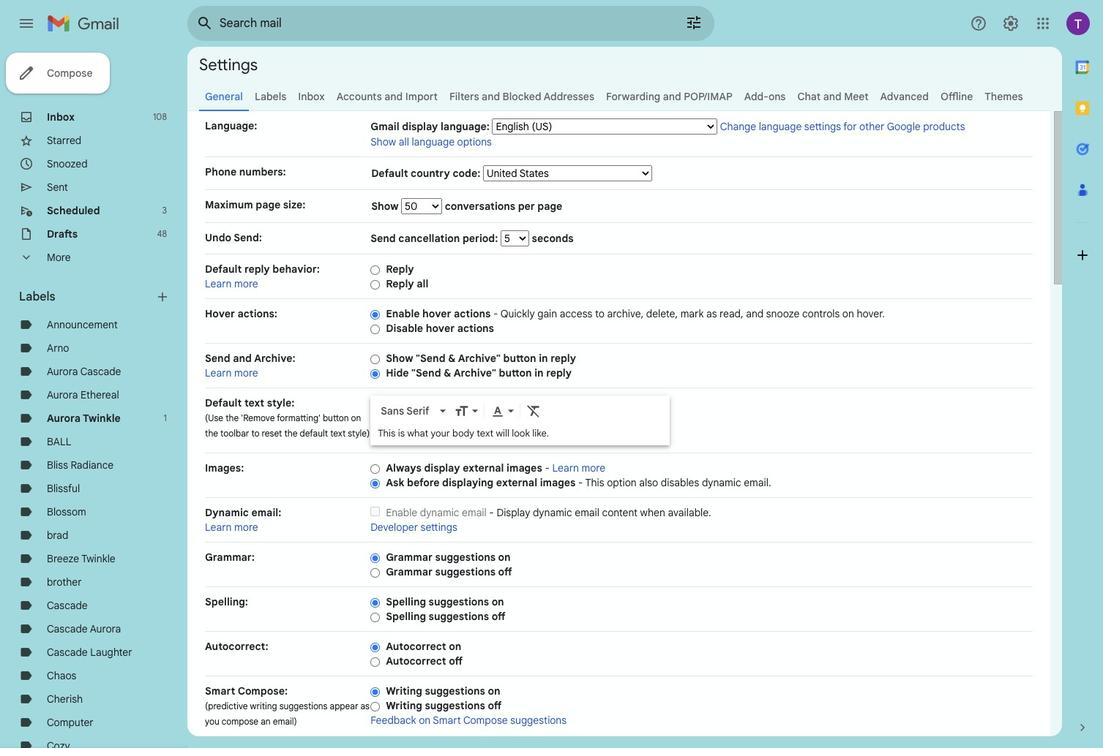 Task type: describe. For each thing, give the bounding box(es) containing it.
0 horizontal spatial dynamic
[[420, 507, 459, 520]]

spelling suggestions on
[[386, 596, 504, 609]]

aurora ethereal link
[[47, 389, 119, 402]]

maximum
[[205, 198, 253, 212]]

formatting options toolbar
[[375, 398, 666, 425]]

all for reply
[[417, 277, 429, 291]]

controls
[[802, 307, 840, 321]]

phone numbers:
[[205, 165, 286, 179]]

labels link
[[255, 90, 286, 103]]

on up spelling suggestions off
[[492, 596, 504, 609]]

aurora for aurora twinkle
[[47, 412, 81, 425]]

archive" for hide
[[454, 367, 496, 380]]

show all language options link
[[371, 135, 492, 149]]

blocked
[[503, 90, 541, 103]]

brad link
[[47, 529, 68, 542]]

1 horizontal spatial this
[[585, 477, 604, 490]]

(predictive
[[205, 701, 248, 712]]

always display external images - learn more
[[386, 462, 606, 475]]

spelling:
[[205, 596, 248, 609]]

toolbar
[[220, 428, 249, 439]]

reply for reply
[[386, 263, 414, 276]]

country
[[411, 167, 450, 180]]

show for show
[[371, 200, 401, 213]]

style:
[[267, 397, 295, 410]]

actions for enable
[[454, 307, 491, 321]]

0 horizontal spatial text
[[244, 397, 264, 410]]

chaos link
[[47, 670, 76, 683]]

Reply radio
[[371, 265, 380, 276]]

default country code:
[[371, 167, 483, 180]]

1 horizontal spatial smart
[[433, 715, 461, 728]]

all for show
[[399, 135, 409, 149]]

- inside enable dynamic email - display dynamic email content when available. developer settings
[[489, 507, 494, 520]]

hover
[[205, 307, 235, 321]]

button for show "send & archive" button in reply
[[503, 352, 536, 365]]

addresses
[[544, 90, 595, 103]]

is
[[398, 428, 405, 440]]

cascade for cascade laughter
[[47, 646, 88, 660]]

writing suggestions off
[[386, 700, 502, 713]]

reply for reply all
[[386, 277, 414, 291]]

on down the display on the left of page
[[498, 551, 511, 564]]

suggestions inside "smart compose: (predictive writing suggestions appear as you compose an email)"
[[279, 701, 328, 712]]

as inside "smart compose: (predictive writing suggestions appear as you compose an email)"
[[361, 701, 370, 712]]

display for always
[[424, 462, 460, 475]]

before
[[407, 477, 440, 490]]

actions for disable
[[457, 322, 494, 335]]

reply inside default reply behavior: learn more
[[244, 263, 270, 276]]

conversations per page
[[442, 200, 562, 213]]

aurora for aurora ethereal
[[47, 389, 78, 402]]

1 vertical spatial external
[[496, 477, 537, 490]]

radiance
[[71, 459, 114, 472]]

on left hover.
[[843, 307, 854, 321]]

reset
[[262, 428, 282, 439]]

autocorrect for autocorrect on
[[386, 641, 446, 654]]

maximum page size:
[[205, 198, 306, 212]]

show all language options
[[371, 135, 492, 149]]

Always display external images radio
[[371, 464, 380, 475]]

content
[[602, 507, 638, 520]]

drafts link
[[47, 228, 78, 241]]

read,
[[720, 307, 744, 321]]

1 horizontal spatial compose
[[463, 715, 508, 728]]

Hide "Send & Archive" button in reply radio
[[371, 369, 380, 380]]

0 horizontal spatial the
[[205, 428, 218, 439]]

feedback
[[371, 715, 416, 728]]

learn more link for and
[[205, 367, 258, 380]]

appear
[[330, 701, 358, 712]]

phone
[[205, 165, 237, 179]]

change language settings for other google products link
[[720, 120, 965, 133]]

in for show "send & archive" button in reply
[[539, 352, 548, 365]]

1 vertical spatial images
[[540, 477, 576, 490]]

1 horizontal spatial the
[[226, 413, 239, 424]]

suggestions for spelling suggestions on
[[429, 596, 489, 609]]

0 vertical spatial external
[[463, 462, 504, 475]]

reply for hide "send & archive" button in reply
[[546, 367, 572, 380]]

arno link
[[47, 342, 69, 355]]

meet
[[844, 90, 869, 103]]

your
[[431, 428, 450, 440]]

you
[[205, 717, 219, 728]]

Enable hover actions radio
[[371, 310, 380, 321]]

labels for labels heading on the left top of the page
[[19, 290, 55, 305]]

enable for enable hover actions
[[386, 307, 420, 321]]

change language settings for other google products
[[720, 120, 965, 133]]

google
[[887, 120, 921, 133]]

compose button
[[6, 53, 110, 94]]

writing
[[250, 701, 277, 712]]

sans serif option
[[378, 404, 437, 419]]

scheduled link
[[47, 204, 100, 217]]

cherish link
[[47, 693, 83, 706]]

ask before displaying external images - this option also disables dynamic email.
[[386, 477, 771, 490]]

sans serif
[[381, 405, 429, 418]]

2 horizontal spatial the
[[284, 428, 298, 439]]

developer
[[371, 521, 418, 534]]

archive" for show
[[458, 352, 501, 365]]

displaying
[[442, 477, 494, 490]]

108
[[153, 111, 167, 122]]

brother link
[[47, 576, 82, 589]]

grammar for grammar suggestions on
[[386, 551, 433, 564]]

more
[[47, 251, 71, 264]]

settings image
[[1002, 15, 1020, 32]]

default reply behavior: learn more
[[205, 263, 320, 291]]

settings
[[199, 55, 258, 74]]

and for blocked
[[482, 90, 500, 103]]

on down spelling suggestions off
[[449, 641, 461, 654]]

smart inside "smart compose: (predictive writing suggestions appear as you compose an email)"
[[205, 685, 235, 698]]

cascade for cascade aurora
[[47, 623, 88, 636]]

default for default reply behavior: learn more
[[205, 263, 242, 276]]

Grammar suggestions off radio
[[371, 568, 380, 579]]

autocorrect for autocorrect off
[[386, 655, 446, 668]]

(use
[[205, 413, 223, 424]]

labels for labels link
[[255, 90, 286, 103]]

default text style: (use the 'remove formatting' button on the toolbar to reset the default text style)
[[205, 397, 370, 439]]

ball
[[47, 436, 71, 449]]

suggestions for grammar suggestions off
[[435, 566, 496, 579]]

other
[[860, 120, 885, 133]]

2 horizontal spatial text
[[477, 428, 494, 440]]

hover for enable
[[422, 307, 451, 321]]

'remove
[[241, 413, 275, 424]]

body
[[453, 428, 474, 440]]

0 vertical spatial images
[[507, 462, 542, 475]]

ons
[[769, 90, 786, 103]]

reply all
[[386, 277, 429, 291]]

learn more link for email:
[[205, 521, 258, 534]]

settings inside enable dynamic email - display dynamic email content when available. developer settings
[[421, 521, 457, 534]]

look
[[512, 428, 530, 440]]

Grammar suggestions on radio
[[371, 553, 380, 564]]

disables
[[661, 477, 699, 490]]

brother
[[47, 576, 82, 589]]

1 vertical spatial inbox link
[[47, 111, 75, 124]]

general
[[205, 90, 243, 103]]

Writing suggestions off radio
[[371, 702, 380, 713]]

writing for writing suggestions on
[[386, 685, 422, 698]]

aurora cascade link
[[47, 365, 121, 378]]

cascade aurora link
[[47, 623, 121, 636]]

hide
[[386, 367, 409, 380]]

advanced search options image
[[679, 8, 709, 37]]

1 horizontal spatial settings
[[804, 120, 841, 133]]

support image
[[970, 15, 988, 32]]

on up "feedback on smart compose suggestions"
[[488, 685, 500, 698]]

options
[[457, 135, 492, 149]]

1 horizontal spatial dynamic
[[533, 507, 572, 520]]

display
[[497, 507, 530, 520]]

starred
[[47, 134, 81, 147]]

seconds
[[529, 232, 574, 245]]

off for writing suggestions on
[[488, 700, 502, 713]]

always
[[386, 462, 422, 475]]

- up ask before displaying external images - this option also disables dynamic email.
[[545, 462, 550, 475]]

more inside dynamic email: learn more
[[234, 521, 258, 534]]

cascade for "cascade" 'link'
[[47, 600, 88, 613]]

on inside default text style: (use the 'remove formatting' button on the toolbar to reset the default text style)
[[351, 413, 361, 424]]

spelling suggestions off
[[386, 611, 506, 624]]

more inside send and archive: learn more
[[234, 367, 258, 380]]

more inside default reply behavior: learn more
[[234, 277, 258, 291]]

themes
[[985, 90, 1023, 103]]

twinkle for aurora twinkle
[[83, 412, 121, 425]]

1 horizontal spatial as
[[706, 307, 717, 321]]

& for hide
[[444, 367, 451, 380]]

grammar:
[[205, 551, 255, 564]]

learn inside dynamic email: learn more
[[205, 521, 232, 534]]



Task type: vqa. For each thing, say whether or not it's contained in the screenshot.


Task type: locate. For each thing, give the bounding box(es) containing it.
more
[[234, 277, 258, 291], [234, 367, 258, 380], [582, 462, 606, 475], [234, 521, 258, 534]]

0 vertical spatial grammar
[[386, 551, 433, 564]]

ask
[[386, 477, 404, 490]]

2 vertical spatial reply
[[546, 367, 572, 380]]

drafts
[[47, 228, 78, 241]]

1 vertical spatial default
[[205, 263, 242, 276]]

inbox up starred
[[47, 111, 75, 124]]

1
[[164, 413, 167, 424]]

0 vertical spatial as
[[706, 307, 717, 321]]

& for show
[[448, 352, 456, 365]]

aurora cascade
[[47, 365, 121, 378]]

sans
[[381, 405, 404, 418]]

1 vertical spatial in
[[535, 367, 544, 380]]

dynamic email: learn more
[[205, 507, 281, 534]]

archive"
[[458, 352, 501, 365], [454, 367, 496, 380]]

0 vertical spatial inbox link
[[298, 90, 325, 103]]

1 vertical spatial labels
[[19, 290, 55, 305]]

cascade down "cascade" 'link'
[[47, 623, 88, 636]]

1 autocorrect from the top
[[386, 641, 446, 654]]

on down writing suggestions off
[[419, 715, 431, 728]]

language down the ons at the top of the page
[[759, 120, 802, 133]]

hover up disable hover actions
[[422, 307, 451, 321]]

1 vertical spatial autocorrect
[[386, 655, 446, 668]]

learn inside default reply behavior: learn more
[[205, 277, 232, 291]]

learn more link
[[205, 277, 258, 291], [205, 367, 258, 380], [552, 462, 606, 475], [205, 521, 258, 534]]

send:
[[234, 231, 262, 245]]

what
[[407, 428, 428, 440]]

1 horizontal spatial inbox
[[298, 90, 325, 103]]

language down gmail display language:
[[412, 135, 455, 149]]

send and archive: learn more
[[205, 352, 296, 380]]

0 horizontal spatial smart
[[205, 685, 235, 698]]

1 vertical spatial language
[[412, 135, 455, 149]]

0 vertical spatial default
[[371, 167, 408, 180]]

ball link
[[47, 436, 71, 449]]

1 vertical spatial enable
[[386, 507, 417, 520]]

None checkbox
[[371, 507, 380, 517]]

language:
[[441, 120, 490, 133]]

dynamic left email.
[[702, 477, 741, 490]]

size:
[[283, 198, 306, 212]]

more up the hover actions:
[[234, 277, 258, 291]]

reply right reply all option
[[386, 277, 414, 291]]

0 horizontal spatial inbox
[[47, 111, 75, 124]]

0 vertical spatial twinkle
[[83, 412, 121, 425]]

default
[[300, 428, 328, 439]]

enable for enable dynamic email
[[386, 507, 417, 520]]

0 vertical spatial actions
[[454, 307, 491, 321]]

smart up "(predictive"
[[205, 685, 235, 698]]

reply for show "send & archive" button in reply
[[551, 352, 576, 365]]

snoozed link
[[47, 157, 88, 171]]

tab list
[[1062, 47, 1103, 696]]

and left pop/imap
[[663, 90, 681, 103]]

0 horizontal spatial as
[[361, 701, 370, 712]]

- left quickly
[[493, 307, 498, 321]]

accounts and import
[[337, 90, 438, 103]]

and for meet
[[823, 90, 842, 103]]

1 vertical spatial inbox
[[47, 111, 75, 124]]

enable up developer
[[386, 507, 417, 520]]

Spelling suggestions off radio
[[371, 613, 380, 624]]

0 vertical spatial archive"
[[458, 352, 501, 365]]

& down show "send & archive" button in reply
[[444, 367, 451, 380]]

show
[[371, 135, 396, 149], [371, 200, 401, 213], [386, 352, 413, 365]]

1 enable from the top
[[386, 307, 420, 321]]

button down show "send & archive" button in reply
[[499, 367, 532, 380]]

button inside default text style: (use the 'remove formatting' button on the toolbar to reset the default text style)
[[323, 413, 349, 424]]

0 vertical spatial button
[[503, 352, 536, 365]]

0 vertical spatial enable
[[386, 307, 420, 321]]

gmail image
[[47, 9, 127, 38]]

autocorrect down autocorrect on
[[386, 655, 446, 668]]

0 horizontal spatial compose
[[47, 67, 93, 80]]

gain
[[537, 307, 557, 321]]

actions up disable hover actions
[[454, 307, 491, 321]]

hover.
[[857, 307, 885, 321]]

0 horizontal spatial email
[[462, 507, 487, 520]]

accounts and import link
[[337, 90, 438, 103]]

2 vertical spatial button
[[323, 413, 349, 424]]

learn up (use
[[205, 367, 232, 380]]

0 vertical spatial send
[[371, 232, 396, 245]]

writing up feedback
[[386, 700, 422, 713]]

1 spelling from the top
[[386, 596, 426, 609]]

external up displaying
[[463, 462, 504, 475]]

announcement link
[[47, 318, 118, 332]]

aurora up ball link
[[47, 412, 81, 425]]

1 vertical spatial send
[[205, 352, 230, 365]]

2 email from the left
[[575, 507, 600, 520]]

option
[[607, 477, 637, 490]]

1 vertical spatial show
[[371, 200, 401, 213]]

dynamic
[[702, 477, 741, 490], [420, 507, 459, 520], [533, 507, 572, 520]]

1 horizontal spatial email
[[575, 507, 600, 520]]

and for pop/imap
[[663, 90, 681, 103]]

pop/imap
[[684, 90, 733, 103]]

2 writing from the top
[[386, 700, 422, 713]]

off up writing suggestions on
[[449, 655, 463, 668]]

"send right hide at the left of page
[[411, 367, 441, 380]]

2 vertical spatial default
[[205, 397, 242, 410]]

blissful link
[[47, 482, 80, 496]]

Autocorrect off radio
[[371, 657, 380, 668]]

compose down the gmail image
[[47, 67, 93, 80]]

offline
[[941, 90, 973, 103]]

off down grammar suggestions on
[[498, 566, 512, 579]]

autocorrect
[[386, 641, 446, 654], [386, 655, 446, 668]]

1 vertical spatial compose
[[463, 715, 508, 728]]

will
[[496, 428, 510, 440]]

default inside default reply behavior: learn more
[[205, 263, 242, 276]]

0 horizontal spatial settings
[[421, 521, 457, 534]]

computer
[[47, 717, 93, 730]]

twinkle for breeze twinkle
[[81, 553, 115, 566]]

filters and blocked addresses link
[[449, 90, 595, 103]]

email.
[[744, 477, 771, 490]]

snoozed
[[47, 157, 88, 171]]

smart compose: (predictive writing suggestions appear as you compose an email)
[[205, 685, 370, 728]]

on up style)
[[351, 413, 361, 424]]

in for hide "send & archive" button in reply
[[535, 367, 544, 380]]

1 vertical spatial writing
[[386, 700, 422, 713]]

2 spelling from the top
[[386, 611, 426, 624]]

button up hide "send & archive" button in reply
[[503, 352, 536, 365]]

feedback on smart compose suggestions link
[[371, 715, 567, 728]]

send up reply radio
[[371, 232, 396, 245]]

0 horizontal spatial labels
[[19, 290, 55, 305]]

default inside default text style: (use the 'remove formatting' button on the toolbar to reset the default text style)
[[205, 397, 242, 410]]

button for hide "send & archive" button in reply
[[499, 367, 532, 380]]

enable dynamic email - display dynamic email content when available. developer settings
[[371, 507, 711, 534]]

0 horizontal spatial page
[[256, 198, 281, 212]]

learn up hover
[[205, 277, 232, 291]]

bliss
[[47, 459, 68, 472]]

spelling
[[386, 596, 426, 609], [386, 611, 426, 624]]

themes link
[[985, 90, 1023, 103]]

display up before
[[424, 462, 460, 475]]

default down undo
[[205, 263, 242, 276]]

0 vertical spatial writing
[[386, 685, 422, 698]]

grammar for grammar suggestions off
[[386, 566, 433, 579]]

labels down more
[[19, 290, 55, 305]]

dynamic up 'developer settings' link
[[420, 507, 459, 520]]

learn inside send and archive: learn more
[[205, 367, 232, 380]]

show down the default country code: on the top of page
[[371, 200, 401, 213]]

2 vertical spatial show
[[386, 352, 413, 365]]

1 vertical spatial twinkle
[[81, 553, 115, 566]]

1 horizontal spatial send
[[371, 232, 396, 245]]

show up hide at the left of page
[[386, 352, 413, 365]]

more up ask before displaying external images - this option also disables dynamic email.
[[582, 462, 606, 475]]

0 vertical spatial settings
[[804, 120, 841, 133]]

send for send and archive: learn more
[[205, 352, 230, 365]]

0 vertical spatial language
[[759, 120, 802, 133]]

1 vertical spatial this
[[585, 477, 604, 490]]

quickly
[[501, 307, 535, 321]]

learn
[[205, 277, 232, 291], [205, 367, 232, 380], [552, 462, 579, 475], [205, 521, 232, 534]]

1 vertical spatial reply
[[386, 277, 414, 291]]

spelling right spelling suggestions off option
[[386, 611, 426, 624]]

0 vertical spatial hover
[[422, 307, 451, 321]]

1 vertical spatial all
[[417, 277, 429, 291]]

Autocorrect on radio
[[371, 643, 380, 654]]

1 writing from the top
[[386, 685, 422, 698]]

0 vertical spatial labels
[[255, 90, 286, 103]]

and right read,
[[746, 307, 764, 321]]

"send for hide
[[411, 367, 441, 380]]

grammar down 'developer settings' link
[[386, 551, 433, 564]]

1 vertical spatial grammar
[[386, 566, 433, 579]]

display for gmail
[[402, 120, 438, 133]]

as left writing suggestions off radio
[[361, 701, 370, 712]]

reply down access
[[551, 352, 576, 365]]

chat
[[798, 90, 821, 103]]

disable
[[386, 322, 423, 335]]

chat and meet
[[798, 90, 869, 103]]

cascade up ethereal
[[80, 365, 121, 378]]

button
[[503, 352, 536, 365], [499, 367, 532, 380], [323, 413, 349, 424]]

the down (use
[[205, 428, 218, 439]]

show for show all language options
[[371, 135, 396, 149]]

2 grammar from the top
[[386, 566, 433, 579]]

and right chat in the right top of the page
[[823, 90, 842, 103]]

writing suggestions on
[[386, 685, 500, 698]]

2 autocorrect from the top
[[386, 655, 446, 668]]

archive" up hide "send & archive" button in reply
[[458, 352, 501, 365]]

as right the mark
[[706, 307, 717, 321]]

hide "send & archive" button in reply
[[386, 367, 572, 380]]

spelling right spelling suggestions on "radio"
[[386, 596, 426, 609]]

cascade laughter link
[[47, 646, 132, 660]]

0 vertical spatial this
[[378, 428, 396, 440]]

0 vertical spatial "send
[[416, 352, 446, 365]]

2 horizontal spatial dynamic
[[702, 477, 741, 490]]

aurora up 'aurora twinkle'
[[47, 389, 78, 402]]

grammar right grammar suggestions off option
[[386, 566, 433, 579]]

0 vertical spatial reply
[[244, 263, 270, 276]]

1 vertical spatial hover
[[426, 322, 455, 335]]

Show "Send & Archive" button in reply radio
[[371, 354, 380, 365]]

and
[[385, 90, 403, 103], [482, 90, 500, 103], [663, 90, 681, 103], [823, 90, 842, 103], [746, 307, 764, 321], [233, 352, 252, 365]]

to down 'remove
[[251, 428, 260, 439]]

spelling for spelling suggestions off
[[386, 611, 426, 624]]

show "send & archive" button in reply
[[386, 352, 576, 365]]

grammar suggestions on
[[386, 551, 511, 564]]

0 vertical spatial autocorrect
[[386, 641, 446, 654]]

filters
[[449, 90, 479, 103]]

Ask before displaying external images radio
[[371, 479, 380, 490]]

48
[[157, 228, 167, 239]]

1 vertical spatial archive"
[[454, 367, 496, 380]]

this left is
[[378, 428, 396, 440]]

1 vertical spatial reply
[[551, 352, 576, 365]]

aurora up laughter
[[90, 623, 121, 636]]

0 horizontal spatial language
[[412, 135, 455, 149]]

and left import
[[385, 90, 403, 103]]

"send down disable hover actions
[[416, 352, 446, 365]]

brad
[[47, 529, 68, 542]]

Writing suggestions on radio
[[371, 687, 380, 698]]

labels inside labels navigation
[[19, 290, 55, 305]]

Reply all radio
[[371, 280, 380, 291]]

1 horizontal spatial page
[[538, 200, 562, 213]]

actions
[[454, 307, 491, 321], [457, 322, 494, 335]]

text up 'remove
[[244, 397, 264, 410]]

default left country
[[371, 167, 408, 180]]

as
[[706, 307, 717, 321], [361, 701, 370, 712]]

hover actions:
[[205, 307, 277, 321]]

inbox link up starred
[[47, 111, 75, 124]]

starred link
[[47, 134, 81, 147]]

None search field
[[187, 6, 715, 41]]

0 vertical spatial to
[[595, 307, 605, 321]]

in down gain
[[539, 352, 548, 365]]

1 horizontal spatial inbox link
[[298, 90, 325, 103]]

- left 'option'
[[578, 477, 583, 490]]

default for default text style: (use the 'remove formatting' button on the toolbar to reset the default text style)
[[205, 397, 242, 410]]

offline link
[[941, 90, 973, 103]]

email:
[[251, 507, 281, 520]]

"send for show
[[416, 352, 446, 365]]

reply up reply all
[[386, 263, 414, 276]]

inbox inside labels navigation
[[47, 111, 75, 124]]

cascade aurora
[[47, 623, 121, 636]]

conversations
[[445, 200, 515, 213]]

chaos
[[47, 670, 76, 683]]

aurora down arno link
[[47, 365, 78, 378]]

1 horizontal spatial labels
[[255, 90, 286, 103]]

default for default country code:
[[371, 167, 408, 180]]

external down always display external images - learn more on the bottom
[[496, 477, 537, 490]]

1 vertical spatial settings
[[421, 521, 457, 534]]

2 reply from the top
[[386, 277, 414, 291]]

on
[[843, 307, 854, 321], [351, 413, 361, 424], [498, 551, 511, 564], [492, 596, 504, 609], [449, 641, 461, 654], [488, 685, 500, 698], [419, 715, 431, 728]]

Spelling suggestions on radio
[[371, 598, 380, 609]]

1 vertical spatial as
[[361, 701, 370, 712]]

labels navigation
[[0, 47, 187, 749]]

1 horizontal spatial text
[[330, 428, 346, 439]]

& up hide "send & archive" button in reply
[[448, 352, 456, 365]]

- left the display on the left of page
[[489, 507, 494, 520]]

text left style)
[[330, 428, 346, 439]]

more down dynamic at bottom left
[[234, 521, 258, 534]]

suggestions for spelling suggestions off
[[429, 611, 489, 624]]

0 vertical spatial reply
[[386, 263, 414, 276]]

0 vertical spatial show
[[371, 135, 396, 149]]

send for send cancellation period:
[[371, 232, 396, 245]]

inbox for bottommost inbox link
[[47, 111, 75, 124]]

cascade down brother link
[[47, 600, 88, 613]]

1 vertical spatial smart
[[433, 715, 461, 728]]

learn more link up ask before displaying external images - this option also disables dynamic email.
[[552, 462, 606, 475]]

cascade link
[[47, 600, 88, 613]]

1 email from the left
[[462, 507, 487, 520]]

numbers:
[[239, 165, 286, 179]]

twinkle right breeze
[[81, 553, 115, 566]]

this is what your body text will look like.
[[378, 428, 549, 440]]

behavior:
[[273, 263, 320, 276]]

1 vertical spatial "send
[[411, 367, 441, 380]]

0 vertical spatial display
[[402, 120, 438, 133]]

in up remove formatting ‪(⌘\)‬ image
[[535, 367, 544, 380]]

send inside send and archive: learn more
[[205, 352, 230, 365]]

and for import
[[385, 90, 403, 103]]

more down archive:
[[234, 367, 258, 380]]

gmail
[[371, 120, 399, 133]]

remove formatting ‪(⌘\)‬ image
[[527, 404, 541, 419]]

this left 'option'
[[585, 477, 604, 490]]

0 horizontal spatial all
[[399, 135, 409, 149]]

cascade up chaos link
[[47, 646, 88, 660]]

mark
[[681, 307, 704, 321]]

off for grammar suggestions on
[[498, 566, 512, 579]]

text left "will"
[[477, 428, 494, 440]]

1 reply from the top
[[386, 263, 414, 276]]

show for show "send & archive" button in reply
[[386, 352, 413, 365]]

Disable hover actions radio
[[371, 324, 380, 335]]

0 horizontal spatial inbox link
[[47, 111, 75, 124]]

autocorrect on
[[386, 641, 461, 654]]

compose down writing suggestions off
[[463, 715, 508, 728]]

dynamic right the display on the left of page
[[533, 507, 572, 520]]

enable inside enable dynamic email - display dynamic email content when available. developer settings
[[386, 507, 417, 520]]

gmail display language:
[[371, 120, 490, 133]]

learn up ask before displaying external images - this option also disables dynamic email.
[[552, 462, 579, 475]]

external
[[463, 462, 504, 475], [496, 477, 537, 490]]

0 horizontal spatial to
[[251, 428, 260, 439]]

learn more link for reply
[[205, 277, 258, 291]]

learn down dynamic at bottom left
[[205, 521, 232, 534]]

button up default
[[323, 413, 349, 424]]

to inside default text style: (use the 'remove formatting' button on the toolbar to reset the default text style)
[[251, 428, 260, 439]]

1 vertical spatial to
[[251, 428, 260, 439]]

computer link
[[47, 717, 93, 730]]

Search mail text field
[[220, 16, 644, 31]]

suggestions for writing suggestions on
[[425, 685, 485, 698]]

images up enable dynamic email - display dynamic email content when available. developer settings
[[540, 477, 576, 490]]

send
[[371, 232, 396, 245], [205, 352, 230, 365]]

inbox right labels link
[[298, 90, 325, 103]]

email down displaying
[[462, 507, 487, 520]]

0 vertical spatial &
[[448, 352, 456, 365]]

suggestions for grammar suggestions on
[[435, 551, 496, 564]]

1 vertical spatial spelling
[[386, 611, 426, 624]]

reply up formatting options toolbar
[[546, 367, 572, 380]]

default up (use
[[205, 397, 242, 410]]

and inside send and archive: learn more
[[233, 352, 252, 365]]

0 vertical spatial spelling
[[386, 596, 426, 609]]

ethereal
[[81, 389, 119, 402]]

and for archive:
[[233, 352, 252, 365]]

settings left for
[[804, 120, 841, 133]]

0 vertical spatial smart
[[205, 685, 235, 698]]

enable up disable
[[386, 307, 420, 321]]

0 vertical spatial in
[[539, 352, 548, 365]]

1 vertical spatial display
[[424, 462, 460, 475]]

off for spelling suggestions on
[[492, 611, 506, 624]]

1 horizontal spatial all
[[417, 277, 429, 291]]

1 vertical spatial button
[[499, 367, 532, 380]]

breeze
[[47, 553, 79, 566]]

inbox for the right inbox link
[[298, 90, 325, 103]]

1 horizontal spatial to
[[595, 307, 605, 321]]

hover for disable
[[426, 322, 455, 335]]

0 horizontal spatial send
[[205, 352, 230, 365]]

display up show all language options link
[[402, 120, 438, 133]]

email down ask before displaying external images - this option also disables dynamic email.
[[575, 507, 600, 520]]

the down formatting' at bottom
[[284, 428, 298, 439]]

and left archive:
[[233, 352, 252, 365]]

writing right writing suggestions on 'radio'
[[386, 685, 422, 698]]

1 horizontal spatial language
[[759, 120, 802, 133]]

writing for writing suggestions off
[[386, 700, 422, 713]]

0 horizontal spatial this
[[378, 428, 396, 440]]

reply down send:
[[244, 263, 270, 276]]

compose inside button
[[47, 67, 93, 80]]

1 grammar from the top
[[386, 551, 433, 564]]

page right per
[[538, 200, 562, 213]]

arno
[[47, 342, 69, 355]]

suggestions for writing suggestions off
[[425, 700, 485, 713]]

search mail image
[[192, 10, 218, 37]]

inbox link right labels link
[[298, 90, 325, 103]]

2 enable from the top
[[386, 507, 417, 520]]

aurora twinkle
[[47, 412, 121, 425]]

0 vertical spatial compose
[[47, 67, 93, 80]]

serif
[[407, 405, 429, 418]]

hover right disable
[[426, 322, 455, 335]]

add-ons
[[744, 90, 786, 103]]

labels heading
[[19, 290, 155, 305]]

spelling for spelling suggestions on
[[386, 596, 426, 609]]

3
[[162, 205, 167, 216]]

page left size:
[[256, 198, 281, 212]]

all down cancellation
[[417, 277, 429, 291]]

grammar
[[386, 551, 433, 564], [386, 566, 433, 579]]

main menu image
[[18, 15, 35, 32]]

cascade laughter
[[47, 646, 132, 660]]

aurora for aurora cascade
[[47, 365, 78, 378]]



